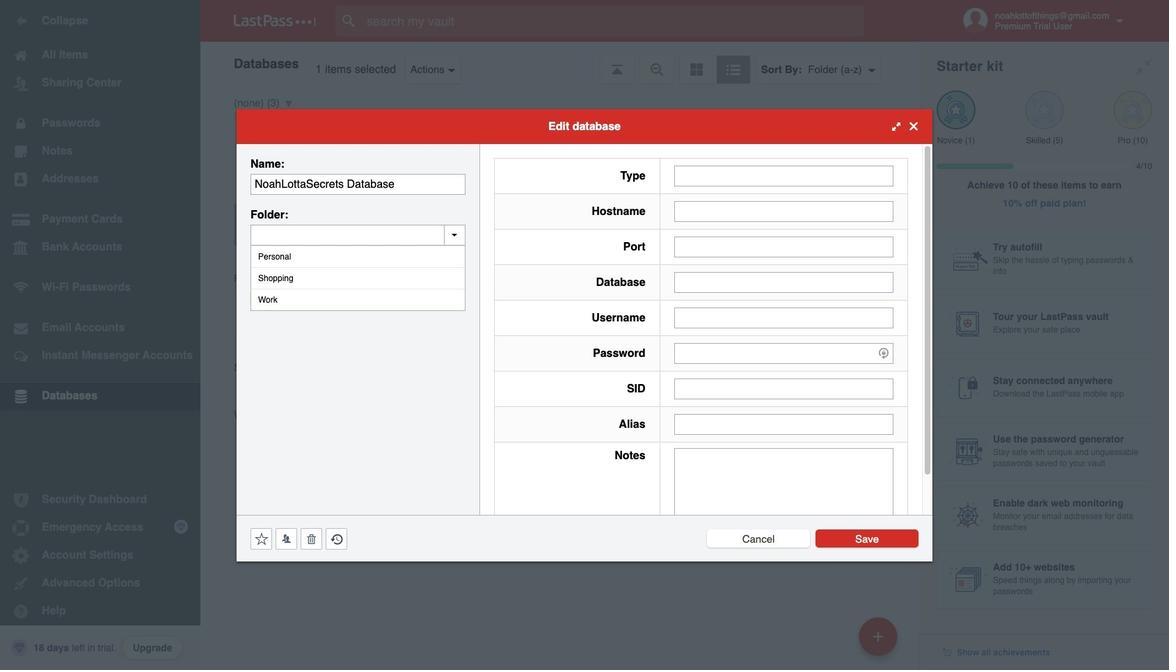 Task type: locate. For each thing, give the bounding box(es) containing it.
new item image
[[874, 632, 883, 642]]

new item navigation
[[854, 613, 906, 670]]

None password field
[[674, 343, 894, 364]]

None text field
[[251, 174, 466, 195], [674, 201, 894, 222], [251, 225, 466, 245], [674, 307, 894, 328], [674, 378, 894, 399], [674, 414, 894, 435], [251, 174, 466, 195], [674, 201, 894, 222], [251, 225, 466, 245], [674, 307, 894, 328], [674, 378, 894, 399], [674, 414, 894, 435]]

search my vault text field
[[336, 6, 892, 36]]

dialog
[[237, 109, 933, 561]]

None text field
[[674, 165, 894, 186], [674, 236, 894, 257], [674, 272, 894, 293], [674, 448, 894, 534], [674, 165, 894, 186], [674, 236, 894, 257], [674, 272, 894, 293], [674, 448, 894, 534]]

main navigation navigation
[[0, 0, 200, 670]]



Task type: describe. For each thing, give the bounding box(es) containing it.
Search search field
[[336, 6, 892, 36]]

vault options navigation
[[200, 42, 920, 84]]

lastpass image
[[234, 15, 316, 27]]



Task type: vqa. For each thing, say whether or not it's contained in the screenshot.
Main navigation navigation
yes



